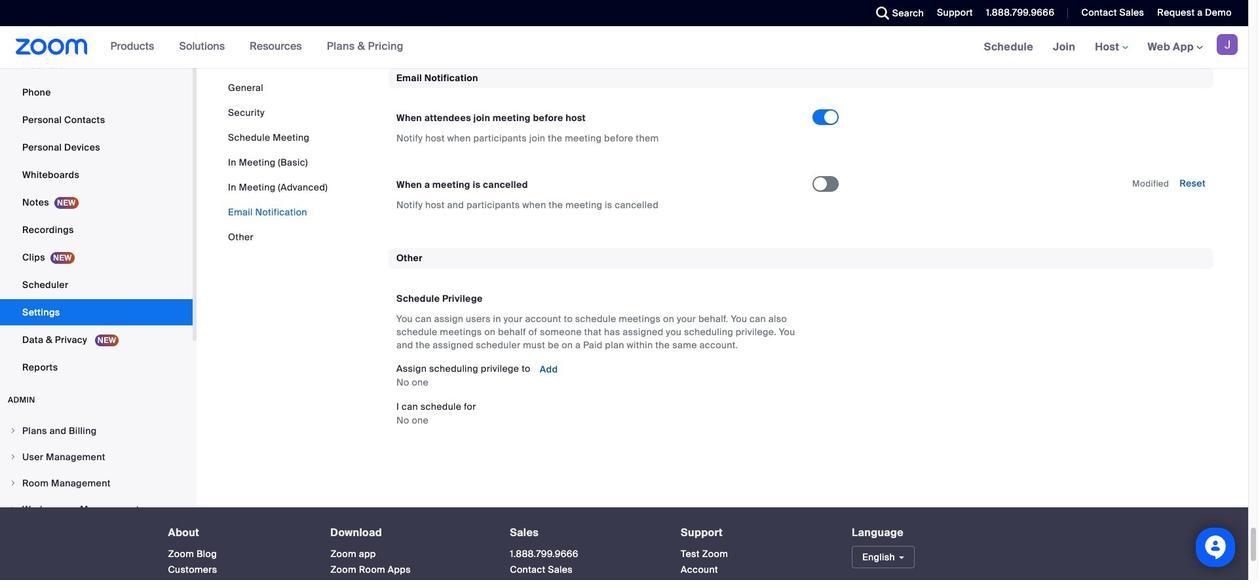 Task type: locate. For each thing, give the bounding box(es) containing it.
right image
[[9, 453, 17, 461]]

1 vertical spatial right image
[[9, 479, 17, 487]]

1 heading from the left
[[168, 527, 307, 539]]

menu bar
[[228, 81, 328, 244]]

2 right image from the top
[[9, 479, 17, 487]]

profile picture image
[[1217, 34, 1238, 55]]

1 menu item from the top
[[0, 418, 193, 443]]

2 heading from the left
[[330, 527, 486, 539]]

3 right image from the top
[[9, 506, 17, 513]]

right image
[[9, 427, 17, 435], [9, 479, 17, 487], [9, 506, 17, 513]]

banner
[[0, 26, 1248, 69]]

2 menu item from the top
[[0, 445, 193, 470]]

1 right image from the top
[[9, 427, 17, 435]]

0 vertical spatial right image
[[9, 427, 17, 435]]

heading
[[168, 527, 307, 539], [330, 527, 486, 539], [510, 527, 657, 539], [681, 527, 828, 539]]

menu item
[[0, 418, 193, 443], [0, 445, 193, 470], [0, 471, 193, 496], [0, 497, 193, 522]]

2 vertical spatial right image
[[9, 506, 17, 513]]

3 heading from the left
[[510, 527, 657, 539]]



Task type: describe. For each thing, give the bounding box(es) containing it.
4 menu item from the top
[[0, 497, 193, 522]]

3 menu item from the top
[[0, 471, 193, 496]]

4 heading from the left
[[681, 527, 828, 539]]

product information navigation
[[101, 26, 413, 68]]

zoom logo image
[[16, 39, 88, 55]]

side navigation navigation
[[0, 0, 197, 581]]

other element
[[389, 248, 1214, 450]]

email notification element
[[389, 68, 1214, 228]]

personal menu menu
[[0, 0, 193, 382]]

admin menu menu
[[0, 418, 193, 581]]

meetings navigation
[[974, 26, 1248, 69]]



Task type: vqa. For each thing, say whether or not it's contained in the screenshot.
Zoom Logo at left
yes



